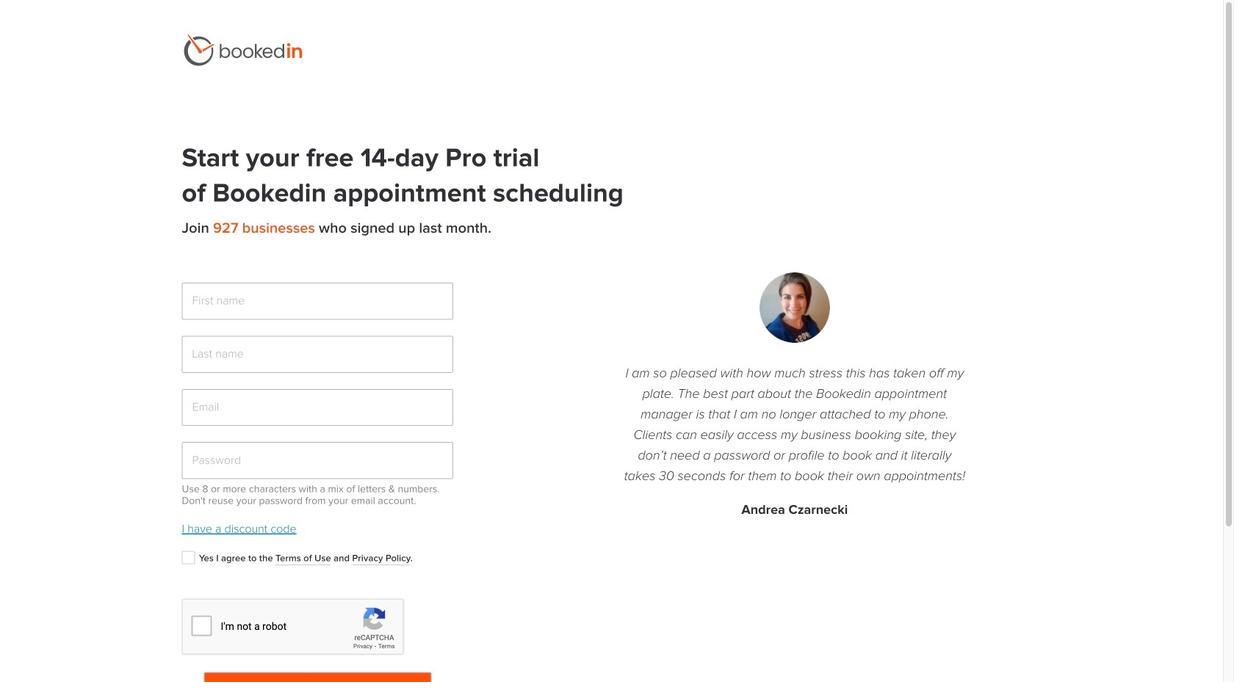 Task type: describe. For each thing, give the bounding box(es) containing it.
Last name text field
[[182, 336, 454, 373]]

bookedin appointment scheduling image
[[182, 35, 305, 66]]

Email email field
[[182, 389, 454, 426]]

andrea czarnecki bookedin review image
[[760, 273, 830, 343]]

First name text field
[[182, 283, 454, 320]]



Task type: locate. For each thing, give the bounding box(es) containing it.
None submit
[[204, 673, 432, 683]]

Password password field
[[182, 443, 454, 480]]



